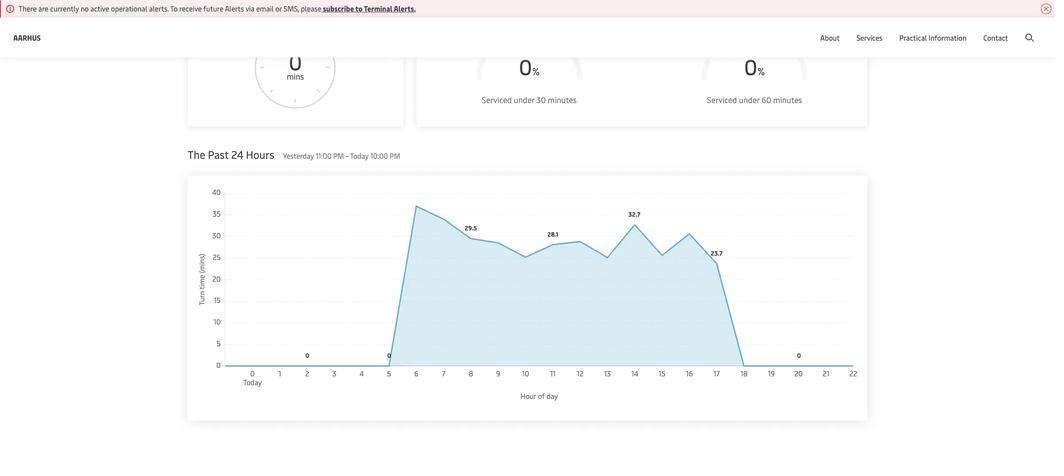 Task type: locate. For each thing, give the bounding box(es) containing it.
mins
[[287, 71, 304, 82]]

aarhus
[[13, 33, 41, 42]]

serviced
[[482, 94, 512, 105], [707, 94, 737, 105]]

0 horizontal spatial serviced
[[482, 94, 512, 105]]

0 %
[[519, 52, 540, 81], [744, 52, 765, 81]]

via
[[246, 4, 255, 13]]

terminal
[[364, 4, 392, 13]]

contact button
[[984, 18, 1008, 58]]

serviced under 30 minutes
[[482, 94, 577, 105]]

% for 30
[[532, 64, 540, 78]]

login
[[967, 26, 984, 36]]

pm right 10:00
[[390, 151, 400, 161]]

under left 30
[[514, 94, 535, 105]]

0 % up "serviced under 30 minutes"
[[519, 52, 540, 81]]

1 horizontal spatial 0 %
[[744, 52, 765, 81]]

future
[[203, 4, 223, 13]]

2 0 % from the left
[[744, 52, 765, 81]]

2 serviced from the left
[[707, 94, 737, 105]]

are
[[38, 4, 48, 13]]

operational
[[111, 4, 147, 13]]

10:00
[[370, 151, 388, 161]]

24
[[231, 147, 243, 162]]

currently
[[50, 4, 79, 13]]

2 % from the left
[[758, 64, 765, 78]]

to
[[355, 4, 363, 13]]

0 horizontal spatial %
[[532, 64, 540, 78]]

% up 60
[[758, 64, 765, 78]]

0
[[289, 47, 302, 76], [519, 52, 532, 81], [744, 52, 758, 81]]

pm left -
[[333, 151, 344, 161]]

services
[[857, 33, 883, 42]]

0 % up serviced under 60 minutes
[[744, 52, 765, 81]]

1 0 % from the left
[[519, 52, 540, 81]]

please
[[301, 4, 321, 13]]

2 minutes from the left
[[773, 94, 802, 105]]

yesterday 11:00 pm - today 10:00 pm
[[283, 151, 400, 161]]

0 horizontal spatial minutes
[[548, 94, 577, 105]]

1 horizontal spatial %
[[758, 64, 765, 78]]

under left 60
[[739, 94, 760, 105]]

2 under from the left
[[739, 94, 760, 105]]

minutes for serviced under 60 minutes
[[773, 94, 802, 105]]

minutes right 30
[[548, 94, 577, 105]]

%
[[532, 64, 540, 78], [758, 64, 765, 78]]

0 horizontal spatial under
[[514, 94, 535, 105]]

minutes
[[548, 94, 577, 105], [773, 94, 802, 105]]

1 minutes from the left
[[548, 94, 577, 105]]

under for 30
[[514, 94, 535, 105]]

0 % for 30
[[519, 52, 540, 81]]

aarhus link
[[13, 32, 41, 43]]

1 horizontal spatial 0
[[519, 52, 532, 81]]

email
[[256, 4, 274, 13]]

pm
[[333, 151, 344, 161], [390, 151, 400, 161]]

serviced for serviced under 30 minutes
[[482, 94, 512, 105]]

alerts.
[[149, 4, 169, 13]]

1 horizontal spatial serviced
[[707, 94, 737, 105]]

0 for serviced under 30 minutes
[[519, 52, 532, 81]]

contact
[[984, 33, 1008, 42]]

1 horizontal spatial pm
[[390, 151, 400, 161]]

1 horizontal spatial under
[[739, 94, 760, 105]]

1 serviced from the left
[[482, 94, 512, 105]]

global
[[885, 26, 905, 36]]

minutes right 60
[[773, 94, 802, 105]]

1 under from the left
[[514, 94, 535, 105]]

login / create account
[[967, 26, 1038, 36]]

1 % from the left
[[532, 64, 540, 78]]

under
[[514, 94, 535, 105], [739, 94, 760, 105]]

create
[[990, 26, 1011, 36]]

% up 30
[[532, 64, 540, 78]]

0 % for 60
[[744, 52, 765, 81]]

11:00
[[316, 151, 332, 161]]

about button
[[820, 18, 840, 58]]

0 horizontal spatial pm
[[333, 151, 344, 161]]

practical information
[[899, 33, 967, 42]]

0 horizontal spatial 0 %
[[519, 52, 540, 81]]

0 for serviced under 60 minutes
[[744, 52, 758, 81]]

-
[[346, 151, 349, 161]]

no
[[81, 4, 89, 13]]

1 horizontal spatial minutes
[[773, 94, 802, 105]]

2 horizontal spatial 0
[[744, 52, 758, 81]]



Task type: vqa. For each thing, say whether or not it's contained in the screenshot.
the 11:00
yes



Task type: describe. For each thing, give the bounding box(es) containing it.
login / create account link
[[950, 18, 1038, 44]]

under for 60
[[739, 94, 760, 105]]

2 pm from the left
[[390, 151, 400, 161]]

close alert image
[[1041, 4, 1052, 14]]

serviced under 60 minutes
[[707, 94, 802, 105]]

minutes for serviced under 30 minutes
[[548, 94, 577, 105]]

receive
[[179, 4, 202, 13]]

switch location button
[[792, 26, 856, 35]]

subscribe
[[323, 4, 354, 13]]

past
[[208, 147, 229, 162]]

about
[[820, 33, 840, 42]]

location
[[829, 26, 856, 35]]

subscribe to terminal alerts. link
[[321, 4, 416, 13]]

account
[[1012, 26, 1038, 36]]

% for 60
[[758, 64, 765, 78]]

hours
[[246, 147, 274, 162]]

sms,
[[284, 4, 299, 13]]

switch
[[806, 26, 827, 35]]

or
[[275, 4, 282, 13]]

60
[[762, 94, 771, 105]]

switch location
[[806, 26, 856, 35]]

menu
[[907, 26, 925, 36]]

today
[[350, 151, 369, 161]]

global menu button
[[865, 17, 934, 44]]

30
[[536, 94, 546, 105]]

there
[[19, 4, 37, 13]]

the past 24 hours
[[188, 147, 274, 162]]

/
[[986, 26, 989, 36]]

there are currently no active operational alerts. to receive future alerts via email or sms, please subscribe to terminal alerts.
[[19, 4, 416, 13]]

serviced for serviced under 60 minutes
[[707, 94, 737, 105]]

practical information button
[[899, 18, 967, 58]]

alerts
[[225, 4, 244, 13]]

the
[[188, 147, 205, 162]]

information
[[929, 33, 967, 42]]

global menu
[[885, 26, 925, 36]]

0 horizontal spatial 0
[[289, 47, 302, 76]]

active
[[90, 4, 109, 13]]

alerts.
[[394, 4, 416, 13]]

1 pm from the left
[[333, 151, 344, 161]]

practical
[[899, 33, 927, 42]]

yesterday
[[283, 151, 314, 161]]

services button
[[857, 18, 883, 58]]

to
[[170, 4, 178, 13]]



